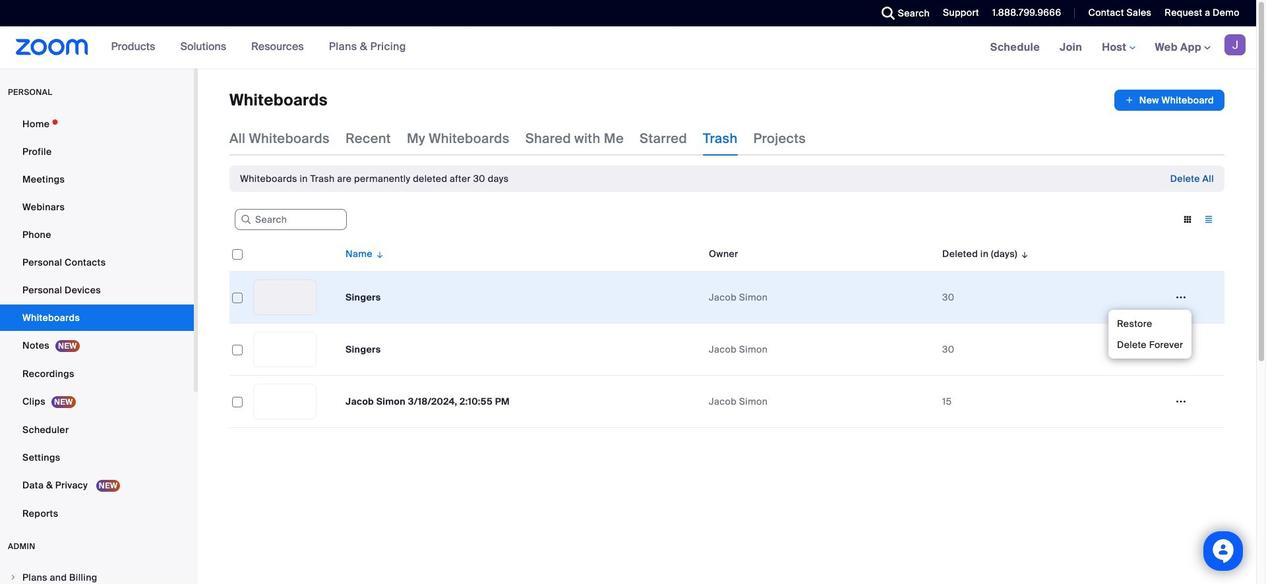 Task type: vqa. For each thing, say whether or not it's contained in the screenshot.
alert
yes



Task type: locate. For each thing, give the bounding box(es) containing it.
0 vertical spatial thumbnail of singers image
[[254, 280, 316, 315]]

application
[[1115, 90, 1225, 111], [230, 237, 1235, 438]]

1 thumbnail of singers image from the top
[[254, 280, 316, 315]]

0 horizontal spatial arrow down image
[[373, 246, 385, 262]]

list mode, selected image
[[1199, 214, 1220, 226]]

thumbnail of singers image
[[254, 280, 316, 315], [254, 332, 316, 367]]

menu item
[[0, 565, 194, 584]]

0 vertical spatial application
[[1115, 90, 1225, 111]]

1 vertical spatial application
[[230, 237, 1235, 438]]

1 vertical spatial thumbnail of singers image
[[254, 332, 316, 367]]

0 vertical spatial singers element
[[346, 292, 381, 303]]

1 horizontal spatial arrow down image
[[1018, 246, 1030, 262]]

singers, modified at apr 02, 2024 by jacob simon, view only, link image
[[253, 280, 317, 315]]

1 vertical spatial singers element
[[346, 344, 381, 356]]

arrow down image
[[373, 246, 385, 262], [1018, 246, 1030, 262]]

alert
[[240, 172, 509, 185]]

banner
[[0, 26, 1257, 69]]

singers element
[[346, 292, 381, 303], [346, 344, 381, 356]]



Task type: describe. For each thing, give the bounding box(es) containing it.
product information navigation
[[101, 26, 416, 69]]

zoom logo image
[[16, 39, 88, 55]]

right image
[[9, 574, 17, 582]]

thumbnail of jacob simon 3/18/2024, 2:10:55 pm image
[[254, 385, 316, 419]]

tabs of all whiteboard page tab list
[[230, 121, 806, 156]]

more options for singers image
[[1171, 292, 1192, 303]]

Search text field
[[235, 209, 347, 230]]

personal menu menu
[[0, 111, 194, 528]]

2 arrow down image from the left
[[1018, 246, 1030, 262]]

2 thumbnail of singers image from the top
[[254, 332, 316, 367]]

jacob simon 3/18/2024, 2:10:55 pm element
[[346, 396, 510, 408]]

1 arrow down image from the left
[[373, 246, 385, 262]]

add image
[[1125, 94, 1134, 107]]

profile picture image
[[1225, 34, 1246, 55]]

grid mode, not selected image
[[1177, 214, 1199, 226]]

more options for jacob simon 3/18/2024, 2:10:55 pm image
[[1171, 396, 1192, 408]]

meetings navigation
[[981, 26, 1257, 69]]

1 singers element from the top
[[346, 292, 381, 303]]

2 singers element from the top
[[346, 344, 381, 356]]



